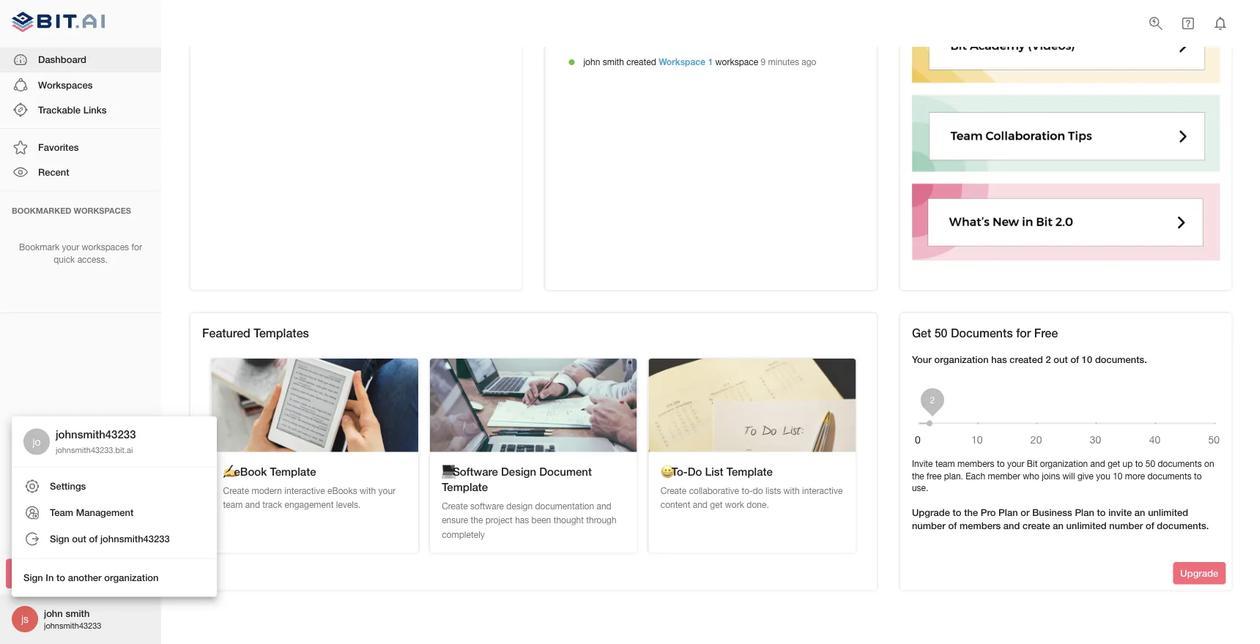 Task type: locate. For each thing, give the bounding box(es) containing it.
the inside invite team members to your bit organization and get up to 50 documents on the free plan. each member who joins will give you 10 more documents to use.
[[912, 471, 925, 481]]

completely
[[442, 530, 485, 540]]

smith left workspace
[[603, 57, 624, 67]]

documents
[[1158, 459, 1202, 469], [1148, 471, 1192, 481]]

management
[[76, 508, 134, 519]]

0 vertical spatial 10
[[1082, 354, 1093, 366]]

with
[[360, 486, 376, 496], [784, 486, 800, 496]]

trackable links
[[38, 104, 107, 115]]

2
[[1046, 354, 1052, 366]]

get down collaborative
[[710, 500, 723, 511]]

1 horizontal spatial 50
[[1146, 459, 1156, 469]]

50
[[935, 326, 948, 340], [1146, 459, 1156, 469]]

1 horizontal spatial team
[[936, 459, 956, 469]]

with inside create collaborative to-do lists with interactive content and get work done.
[[784, 486, 800, 496]]

1 vertical spatial has
[[515, 516, 529, 526]]

get inside create collaborative to-do lists with interactive content and get work done.
[[710, 500, 723, 511]]

0 vertical spatial has
[[992, 354, 1008, 366]]

0 horizontal spatial the
[[471, 516, 483, 526]]

ensure
[[442, 516, 468, 526]]

team down ✍️ebook
[[223, 500, 243, 511]]

use.
[[912, 483, 929, 494]]

1 vertical spatial an
[[1053, 521, 1064, 532]]

create software design documentation and ensure the project has been thought through completely
[[442, 501, 617, 540]]

interactive right lists
[[803, 486, 843, 496]]

create collaborative to-do lists with interactive content and get work done.
[[661, 486, 843, 511]]

team inside create modern interactive ebooks with your team and track engagement levels.
[[223, 500, 243, 511]]

1 vertical spatial unlimited
[[1067, 521, 1107, 532]]

0 vertical spatial organization
[[935, 354, 989, 366]]

create down ✍️ebook
[[223, 486, 249, 496]]

sign left the in at the left bottom of page
[[23, 573, 43, 584]]

johnsmith43233 down team management menu item
[[100, 534, 170, 545]]

😀to-do list template
[[661, 465, 773, 479]]

0 horizontal spatial has
[[515, 516, 529, 526]]

do
[[753, 486, 764, 496]]

0 horizontal spatial sign
[[23, 573, 43, 584]]

1 vertical spatial sign
[[23, 573, 43, 584]]

smith
[[603, 57, 624, 67], [66, 608, 90, 620]]

💻software design document template
[[442, 465, 592, 494]]

track
[[263, 500, 282, 511]]

upgrade button
[[6, 560, 155, 589], [1174, 563, 1226, 585]]

😀to-do list template image
[[649, 359, 856, 453]]

featured templates
[[202, 326, 309, 340]]

0 horizontal spatial number
[[912, 521, 946, 532]]

johnsmith43233 right js on the left
[[44, 622, 101, 631]]

members inside upgrade to the pro plan or business plan to invite an unlimited number of members and create an unlimited number of documents.
[[960, 521, 1001, 532]]

2 with from the left
[[784, 486, 800, 496]]

documents. right 2
[[1096, 354, 1148, 366]]

unlimited right invite at bottom right
[[1149, 507, 1189, 519]]

john for john smith created workspace 1 workspace 9 minutes ago
[[584, 57, 601, 67]]

0 horizontal spatial create
[[223, 486, 249, 496]]

10 right 2
[[1082, 354, 1093, 366]]

10 inside invite team members to your bit organization and get up to 50 documents on the free plan. each member who joins will give you 10 more documents to use.
[[1113, 471, 1123, 481]]

2 interactive from the left
[[803, 486, 843, 496]]

for left free
[[1017, 326, 1031, 340]]

johnsmith43233 up johnsmith43233.bit.ai
[[56, 428, 136, 442]]

with up levels.
[[360, 486, 376, 496]]

documents right more
[[1148, 471, 1192, 481]]

0 horizontal spatial documents.
[[1096, 354, 1148, 366]]

who
[[1023, 471, 1040, 481]]

1 horizontal spatial number
[[1110, 521, 1144, 532]]

work
[[725, 500, 745, 511]]

organization inside johnsmith43233 "menu"
[[104, 573, 159, 584]]

workspaces
[[38, 79, 93, 90]]

create inside create modern interactive ebooks with your team and track engagement levels.
[[223, 486, 249, 496]]

bookmark your workspaces for quick access.
[[19, 242, 142, 265]]

out right 2
[[1054, 354, 1068, 366]]

recent button
[[0, 160, 161, 185]]

2 horizontal spatial template
[[727, 465, 773, 479]]

project
[[486, 516, 513, 526]]

1 horizontal spatial template
[[442, 481, 488, 494]]

the up 'use.'
[[912, 471, 925, 481]]

0 horizontal spatial 50
[[935, 326, 948, 340]]

for inside bookmark your workspaces for quick access.
[[132, 242, 142, 253]]

number down 'use.'
[[912, 521, 946, 532]]

smith down another
[[66, 608, 90, 620]]

1 vertical spatial out
[[72, 534, 86, 545]]

1 horizontal spatial the
[[912, 471, 925, 481]]

2 horizontal spatial the
[[965, 507, 979, 519]]

out inside menu item
[[72, 534, 86, 545]]

1 horizontal spatial out
[[1054, 354, 1068, 366]]

0 horizontal spatial upgrade button
[[6, 560, 155, 589]]

list
[[705, 465, 724, 479]]

design
[[501, 465, 537, 479]]

members inside invite team members to your bit organization and get up to 50 documents on the free plan. each member who joins will give you 10 more documents to use.
[[958, 459, 995, 469]]

template for 😀to-do list template
[[727, 465, 773, 479]]

create inside create software design documentation and ensure the project has been thought through completely
[[442, 501, 468, 512]]

and inside upgrade to the pro plan or business plan to invite an unlimited number of members and create an unlimited number of documents.
[[1004, 521, 1021, 532]]

1 vertical spatial documents.
[[1158, 521, 1210, 532]]

the down the software
[[471, 516, 483, 526]]

business
[[1033, 507, 1073, 519]]

create
[[223, 486, 249, 496], [661, 486, 687, 496], [442, 501, 468, 512]]

documents left on
[[1158, 459, 1202, 469]]

1 vertical spatial john
[[44, 608, 63, 620]]

in
[[46, 573, 54, 584]]

to inside "sign in to another organization" link
[[56, 573, 65, 584]]

created left 2
[[1010, 354, 1044, 366]]

interactive inside create collaborative to-do lists with interactive content and get work done.
[[803, 486, 843, 496]]

2 horizontal spatial upgrade
[[1181, 568, 1219, 580]]

and up you
[[1091, 459, 1106, 469]]

organization up will
[[1041, 459, 1089, 469]]

member
[[988, 471, 1021, 481]]

10 right you
[[1113, 471, 1123, 481]]

2 plan from the left
[[1076, 507, 1095, 519]]

bit
[[1027, 459, 1038, 469]]

0 vertical spatial for
[[132, 242, 142, 253]]

unlimited
[[1149, 507, 1189, 519], [1067, 521, 1107, 532]]

0 horizontal spatial plan
[[999, 507, 1018, 519]]

1 horizontal spatial smith
[[603, 57, 624, 67]]

1
[[708, 57, 713, 67]]

1 number from the left
[[912, 521, 946, 532]]

template down 💻software
[[442, 481, 488, 494]]

50 right get
[[935, 326, 948, 340]]

create
[[1023, 521, 1051, 532]]

1 horizontal spatial your
[[379, 486, 396, 496]]

sign for sign in to another organization
[[23, 573, 43, 584]]

your right ebooks
[[379, 486, 396, 496]]

organization inside invite team members to your bit organization and get up to 50 documents on the free plan. each member who joins will give you 10 more documents to use.
[[1041, 459, 1089, 469]]

and inside create software design documentation and ensure the project has been thought through completely
[[597, 501, 612, 512]]

created
[[627, 57, 657, 67], [1010, 354, 1044, 366]]

0 vertical spatial created
[[627, 57, 657, 67]]

0 vertical spatial get
[[1108, 459, 1121, 469]]

created left workspace
[[627, 57, 657, 67]]

0 horizontal spatial smith
[[66, 608, 90, 620]]

members
[[958, 459, 995, 469], [960, 521, 1001, 532]]

lists
[[766, 486, 781, 496]]

create up the ensure
[[442, 501, 468, 512]]

1 horizontal spatial for
[[1017, 326, 1031, 340]]

access.
[[77, 255, 108, 265]]

the inside create software design documentation and ensure the project has been thought through completely
[[471, 516, 483, 526]]

1 horizontal spatial interactive
[[803, 486, 843, 496]]

settings
[[50, 481, 86, 493]]

of
[[1071, 354, 1080, 366], [949, 521, 957, 532], [1146, 521, 1155, 532], [89, 534, 98, 545]]

1 vertical spatial organization
[[1041, 459, 1089, 469]]

an down the business
[[1053, 521, 1064, 532]]

create inside create collaborative to-do lists with interactive content and get work done.
[[661, 486, 687, 496]]

1 horizontal spatial john
[[584, 57, 601, 67]]

documents
[[951, 326, 1013, 340]]

create modern interactive ebooks with your team and track engagement levels.
[[223, 486, 396, 511]]

bookmark
[[19, 242, 60, 253]]

0 horizontal spatial unlimited
[[1067, 521, 1107, 532]]

documents.
[[1096, 354, 1148, 366], [1158, 521, 1210, 532]]

trackable links button
[[0, 97, 161, 123]]

another
[[68, 573, 102, 584]]

on
[[1205, 459, 1215, 469]]

your up quick
[[62, 242, 79, 253]]

0 horizontal spatial organization
[[104, 573, 159, 584]]

template for 💻software design document template
[[442, 481, 488, 494]]

john
[[584, 57, 601, 67], [44, 608, 63, 620]]

0 horizontal spatial out
[[72, 534, 86, 545]]

1 vertical spatial smith
[[66, 608, 90, 620]]

and left create
[[1004, 521, 1021, 532]]

give
[[1078, 471, 1094, 481]]

or
[[1021, 507, 1030, 519]]

plan left or
[[999, 507, 1018, 519]]

💻software
[[442, 465, 498, 479]]

settings menu item
[[12, 474, 217, 500]]

0 horizontal spatial with
[[360, 486, 376, 496]]

to left pro
[[953, 507, 962, 519]]

2 horizontal spatial organization
[[1041, 459, 1089, 469]]

1 vertical spatial your
[[1008, 459, 1025, 469]]

1 vertical spatial for
[[1017, 326, 1031, 340]]

create for 😀to-do list template
[[661, 486, 687, 496]]

2 vertical spatial organization
[[104, 573, 159, 584]]

with right lists
[[784, 486, 800, 496]]

template up create modern interactive ebooks with your team and track engagement levels.
[[270, 465, 316, 479]]

and inside create modern interactive ebooks with your team and track engagement levels.
[[245, 500, 260, 511]]

10
[[1082, 354, 1093, 366], [1113, 471, 1123, 481]]

template inside 💻software design document template
[[442, 481, 488, 494]]

0 horizontal spatial 10
[[1082, 354, 1093, 366]]

0 vertical spatial smith
[[603, 57, 624, 67]]

john for john smith johnsmith43233
[[44, 608, 63, 620]]

sign down 'team'
[[50, 534, 69, 545]]

0 horizontal spatial interactive
[[285, 486, 325, 496]]

0 horizontal spatial an
[[1053, 521, 1064, 532]]

bookmarked
[[12, 206, 71, 216]]

0 vertical spatial members
[[958, 459, 995, 469]]

plan.
[[944, 471, 964, 481]]

create up content
[[661, 486, 687, 496]]

out down team management at the left
[[72, 534, 86, 545]]

1 horizontal spatial upgrade
[[912, 507, 951, 519]]

0 horizontal spatial john
[[44, 608, 63, 620]]

for right the 'workspaces'
[[132, 242, 142, 253]]

0 vertical spatial team
[[936, 459, 956, 469]]

1 vertical spatial team
[[223, 500, 243, 511]]

menu item
[[12, 527, 217, 553]]

0 horizontal spatial get
[[710, 500, 723, 511]]

1 with from the left
[[360, 486, 376, 496]]

0 horizontal spatial your
[[62, 242, 79, 253]]

your inside create modern interactive ebooks with your team and track engagement levels.
[[379, 486, 396, 496]]

john smith created workspace 1 workspace 9 minutes ago
[[584, 57, 817, 67]]

has down get 50 documents for free
[[992, 354, 1008, 366]]

has inside create software design documentation and ensure the project has been thought through completely
[[515, 516, 529, 526]]

the left pro
[[965, 507, 979, 519]]

more
[[1126, 471, 1146, 481]]

1 horizontal spatial get
[[1108, 459, 1121, 469]]

out
[[1054, 354, 1068, 366], [72, 534, 86, 545]]

2 vertical spatial your
[[379, 486, 396, 496]]

organization down sign out of johnsmith43233
[[104, 573, 159, 584]]

to right the in at the left bottom of page
[[56, 573, 65, 584]]

1 horizontal spatial unlimited
[[1149, 507, 1189, 519]]

interactive up engagement
[[285, 486, 325, 496]]

favorites
[[38, 142, 79, 153]]

team up plan.
[[936, 459, 956, 469]]

0 vertical spatial sign
[[50, 534, 69, 545]]

0 vertical spatial an
[[1135, 507, 1146, 519]]

plan right the business
[[1076, 507, 1095, 519]]

engagement
[[285, 500, 334, 511]]

johnsmith43233
[[56, 428, 136, 442], [100, 534, 170, 545], [44, 622, 101, 631]]

0 horizontal spatial for
[[132, 242, 142, 253]]

1 vertical spatial johnsmith43233
[[100, 534, 170, 545]]

has down 'design'
[[515, 516, 529, 526]]

members up each
[[958, 459, 995, 469]]

0 horizontal spatial created
[[627, 57, 657, 67]]

through
[[587, 516, 617, 526]]

document
[[540, 465, 592, 479]]

ago
[[802, 57, 817, 67]]

john inside john smith johnsmith43233
[[44, 608, 63, 620]]

collaborative
[[689, 486, 740, 496]]

pro
[[981, 507, 996, 519]]

1 horizontal spatial plan
[[1076, 507, 1095, 519]]

0 vertical spatial out
[[1054, 354, 1068, 366]]

your left bit
[[1008, 459, 1025, 469]]

create for ✍️ebook template
[[223, 486, 249, 496]]

number down invite at bottom right
[[1110, 521, 1144, 532]]

organization
[[935, 354, 989, 366], [1041, 459, 1089, 469], [104, 573, 159, 584]]

0 vertical spatial johnsmith43233
[[56, 428, 136, 442]]

1 horizontal spatial has
[[992, 354, 1008, 366]]

plan
[[999, 507, 1018, 519], [1076, 507, 1095, 519]]

1 vertical spatial members
[[960, 521, 1001, 532]]

1 interactive from the left
[[285, 486, 325, 496]]

and left track
[[245, 500, 260, 511]]

the inside upgrade to the pro plan or business plan to invite an unlimited number of members and create an unlimited number of documents.
[[965, 507, 979, 519]]

done.
[[747, 500, 769, 511]]

2 horizontal spatial your
[[1008, 459, 1025, 469]]

documents. down on
[[1158, 521, 1210, 532]]

1 vertical spatial 50
[[1146, 459, 1156, 469]]

1 horizontal spatial an
[[1135, 507, 1146, 519]]

and down collaborative
[[693, 500, 708, 511]]

template up to-
[[727, 465, 773, 479]]

get left up
[[1108, 459, 1121, 469]]

recent
[[38, 167, 69, 178]]

thought
[[554, 516, 584, 526]]

1 vertical spatial get
[[710, 500, 723, 511]]

50 right up
[[1146, 459, 1156, 469]]

0 vertical spatial your
[[62, 242, 79, 253]]

and
[[1091, 459, 1106, 469], [245, 500, 260, 511], [693, 500, 708, 511], [597, 501, 612, 512], [1004, 521, 1021, 532]]

1 horizontal spatial sign
[[50, 534, 69, 545]]

to
[[997, 459, 1005, 469], [1136, 459, 1144, 469], [1195, 471, 1203, 481], [953, 507, 962, 519], [1098, 507, 1106, 519], [56, 573, 65, 584]]

interactive
[[285, 486, 325, 496], [803, 486, 843, 496]]

your
[[62, 242, 79, 253], [1008, 459, 1025, 469], [379, 486, 396, 496]]

an right invite at bottom right
[[1135, 507, 1146, 519]]

your
[[912, 354, 932, 366]]

1 horizontal spatial create
[[442, 501, 468, 512]]

1 horizontal spatial with
[[784, 486, 800, 496]]

and up through
[[597, 501, 612, 512]]

1 horizontal spatial 10
[[1113, 471, 1123, 481]]

jo
[[33, 436, 41, 448]]

members down pro
[[960, 521, 1001, 532]]

1 vertical spatial 10
[[1113, 471, 1123, 481]]

and inside invite team members to your bit organization and get up to 50 documents on the free plan. each member who joins will give you 10 more documents to use.
[[1091, 459, 1106, 469]]

2 horizontal spatial create
[[661, 486, 687, 496]]

smith inside john smith johnsmith43233
[[66, 608, 90, 620]]

unlimited down the business
[[1067, 521, 1107, 532]]

1 horizontal spatial documents.
[[1158, 521, 1210, 532]]

1 horizontal spatial created
[[1010, 354, 1044, 366]]

minutes
[[768, 57, 800, 67]]

0 horizontal spatial team
[[223, 500, 243, 511]]

to left invite at bottom right
[[1098, 507, 1106, 519]]

0 vertical spatial john
[[584, 57, 601, 67]]

organization down documents
[[935, 354, 989, 366]]



Task type: describe. For each thing, give the bounding box(es) containing it.
workspace 1 link
[[659, 57, 713, 67]]

upgrade to the pro plan or business plan to invite an unlimited number of members and create an unlimited number of documents.
[[912, 507, 1210, 532]]

sign in to another organization
[[23, 573, 159, 584]]

modern
[[252, 486, 282, 496]]

your organization has created 2 out of 10 documents.
[[912, 354, 1148, 366]]

levels.
[[336, 500, 361, 511]]

1 plan from the left
[[999, 507, 1018, 519]]

and inside create collaborative to-do lists with interactive content and get work done.
[[693, 500, 708, 511]]

get 50 documents for free
[[912, 326, 1059, 340]]

to up member
[[997, 459, 1005, 469]]

0 horizontal spatial upgrade
[[60, 568, 101, 580]]

bookmarked workspaces
[[12, 206, 131, 216]]

team management menu item
[[12, 500, 217, 527]]

content
[[661, 500, 691, 511]]

workspaces
[[82, 242, 129, 253]]

menu item containing sign out of
[[12, 527, 217, 553]]

0 vertical spatial unlimited
[[1149, 507, 1189, 519]]

50 inside invite team members to your bit organization and get up to 50 documents on the free plan. each member who joins will give you 10 more documents to use.
[[1146, 459, 1156, 469]]

1 horizontal spatial organization
[[935, 354, 989, 366]]

free
[[927, 471, 942, 481]]

of inside johnsmith43233 "menu"
[[89, 534, 98, 545]]

1 horizontal spatial upgrade button
[[1174, 563, 1226, 585]]

dashboard
[[38, 54, 86, 65]]

joins
[[1042, 471, 1061, 481]]

interactive inside create modern interactive ebooks with your team and track engagement levels.
[[285, 486, 325, 496]]

smith for john smith created workspace 1 workspace 9 minutes ago
[[603, 57, 624, 67]]

js
[[21, 614, 29, 626]]

been
[[532, 516, 551, 526]]

sign in to another organization link
[[12, 566, 217, 592]]

invite team members to your bit organization and get up to 50 documents on the free plan. each member who joins will give you 10 more documents to use.
[[912, 459, 1215, 494]]

team
[[50, 508, 73, 519]]

upgrade inside upgrade to the pro plan or business plan to invite an unlimited number of members and create an unlimited number of documents.
[[912, 507, 951, 519]]

0 vertical spatial documents.
[[1096, 354, 1148, 366]]

dashboard button
[[0, 47, 161, 72]]

0 horizontal spatial template
[[270, 465, 316, 479]]

featured
[[202, 326, 251, 340]]

get inside invite team members to your bit organization and get up to 50 documents on the free plan. each member who joins will give you 10 more documents to use.
[[1108, 459, 1121, 469]]

free
[[1035, 326, 1059, 340]]

with inside create modern interactive ebooks with your team and track engagement levels.
[[360, 486, 376, 496]]

1 vertical spatial created
[[1010, 354, 1044, 366]]

workspaces button
[[0, 72, 161, 97]]

your inside invite team members to your bit organization and get up to 50 documents on the free plan. each member who joins will give you 10 more documents to use.
[[1008, 459, 1025, 469]]

design
[[507, 501, 533, 512]]

links
[[83, 104, 107, 115]]

invite
[[912, 459, 933, 469]]

team management
[[50, 508, 134, 519]]

to-
[[742, 486, 753, 496]]

up
[[1123, 459, 1133, 469]]

trackable
[[38, 104, 81, 115]]

each
[[966, 471, 986, 481]]

johnsmith43233 johnsmith43233.bit.ai
[[56, 428, 136, 456]]

workspace
[[716, 57, 759, 67]]

software
[[471, 501, 504, 512]]

team inside invite team members to your bit organization and get up to 50 documents on the free plan. each member who joins will give you 10 more documents to use.
[[936, 459, 956, 469]]

ebooks
[[328, 486, 357, 496]]

workspace
[[659, 57, 706, 67]]

johnsmith43233.bit.ai
[[56, 446, 133, 456]]

✍️ebook
[[223, 465, 267, 479]]

sign for sign out of johnsmith43233
[[50, 534, 69, 545]]

documentation
[[535, 501, 595, 512]]

for for workspaces
[[132, 242, 142, 253]]

your inside bookmark your workspaces for quick access.
[[62, 242, 79, 253]]

0 vertical spatial 50
[[935, 326, 948, 340]]

to right more
[[1195, 471, 1203, 481]]

✍️ebook template
[[223, 465, 316, 479]]

😀to-
[[661, 465, 688, 479]]

smith for john smith johnsmith43233
[[66, 608, 90, 620]]

will
[[1063, 471, 1076, 481]]

create for 💻software design document template
[[442, 501, 468, 512]]

for for documents
[[1017, 326, 1031, 340]]

you
[[1097, 471, 1111, 481]]

favorites button
[[0, 135, 161, 160]]

quick
[[54, 255, 75, 265]]

✍️ebook template image
[[211, 359, 419, 453]]

💻software design document template image
[[430, 359, 637, 453]]

johnsmith43233 menu
[[12, 417, 217, 598]]

john smith johnsmith43233
[[44, 608, 101, 631]]

0 vertical spatial documents
[[1158, 459, 1202, 469]]

get
[[912, 326, 932, 340]]

2 vertical spatial johnsmith43233
[[44, 622, 101, 631]]

johnsmith43233 inside menu item
[[100, 534, 170, 545]]

do
[[688, 465, 702, 479]]

workspaces
[[74, 206, 131, 216]]

invite
[[1109, 507, 1133, 519]]

2 number from the left
[[1110, 521, 1144, 532]]

1 vertical spatial documents
[[1148, 471, 1192, 481]]

templates
[[254, 326, 309, 340]]

sign out of johnsmith43233
[[50, 534, 170, 545]]

to right up
[[1136, 459, 1144, 469]]

documents. inside upgrade to the pro plan or business plan to invite an unlimited number of members and create an unlimited number of documents.
[[1158, 521, 1210, 532]]



Task type: vqa. For each thing, say whether or not it's contained in the screenshot.
added
no



